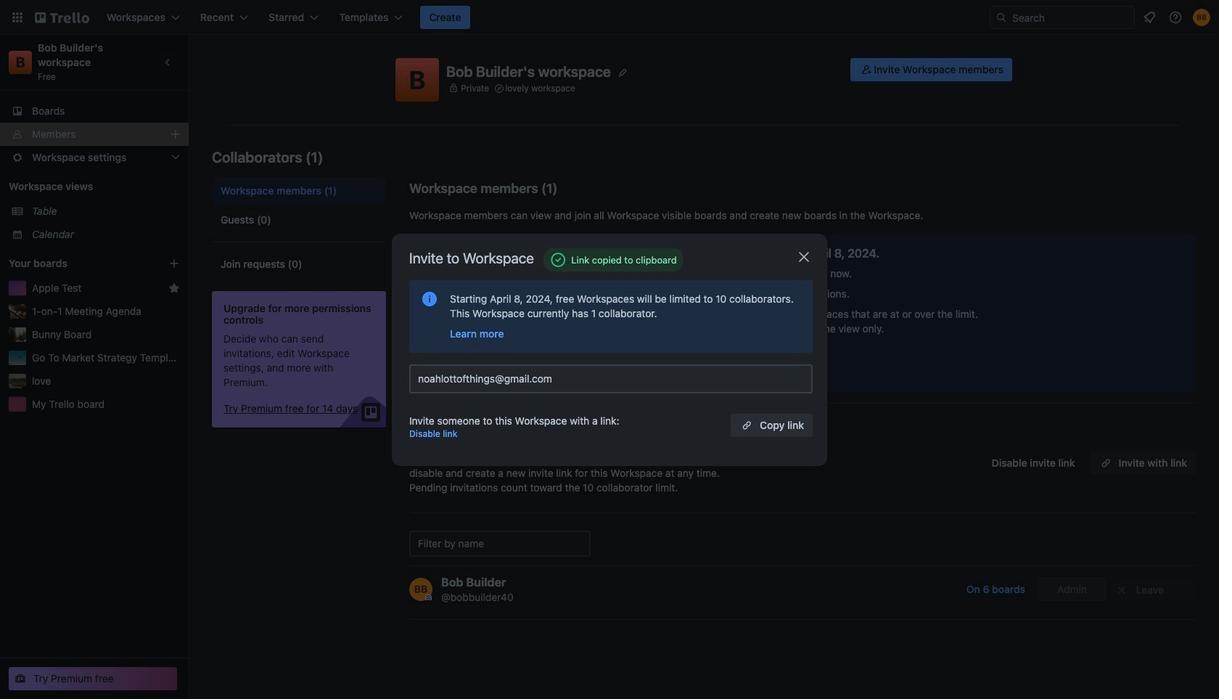 Task type: describe. For each thing, give the bounding box(es) containing it.
sm image
[[1115, 583, 1130, 597]]

Filter by name text field
[[409, 531, 591, 557]]

bob builder (bobbuilder40) image
[[1193, 9, 1211, 26]]

open information menu image
[[1169, 10, 1183, 25]]

switch to… image
[[10, 10, 25, 25]]

your boards with 6 items element
[[9, 255, 147, 272]]

Search field
[[1008, 7, 1135, 28]]

close image
[[796, 248, 813, 266]]

search image
[[996, 12, 1008, 23]]



Task type: locate. For each thing, give the bounding box(es) containing it.
0 notifications image
[[1141, 9, 1159, 26]]

workspace navigation collapse icon image
[[158, 52, 179, 73]]

add board image
[[168, 258, 180, 269]]

sm image
[[860, 62, 874, 77]]

Email address or name text field
[[418, 368, 810, 389]]

status
[[544, 248, 683, 271]]

primary element
[[0, 0, 1220, 35]]

starred icon image
[[168, 282, 180, 294]]



Task type: vqa. For each thing, say whether or not it's contained in the screenshot.
primary element
yes



